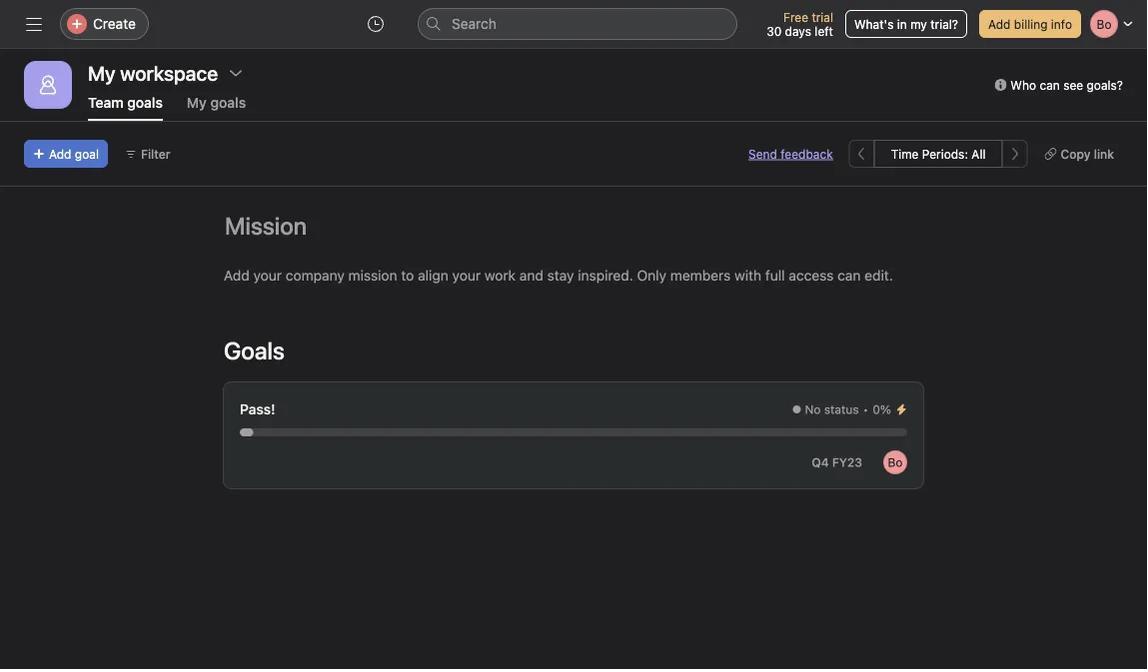 Task type: locate. For each thing, give the bounding box(es) containing it.
can left the see
[[1040, 78, 1060, 92]]

your
[[253, 267, 282, 284], [452, 267, 481, 284]]

•
[[863, 403, 869, 417]]

search
[[452, 15, 497, 32]]

add for add goal
[[49, 147, 71, 161]]

filter
[[141, 147, 170, 161]]

edit.
[[865, 267, 893, 284]]

1 horizontal spatial add
[[224, 267, 250, 284]]

add left goal at the left top of the page
[[49, 147, 71, 161]]

1 vertical spatial add
[[49, 147, 71, 161]]

no
[[805, 403, 821, 417]]

2 vertical spatial add
[[224, 267, 250, 284]]

can left edit.
[[838, 267, 861, 284]]

periods:
[[922, 147, 969, 161]]

goals for team goals
[[127, 94, 163, 111]]

0 horizontal spatial goals
[[127, 94, 163, 111]]

add for add billing info
[[989, 17, 1011, 31]]

goals?
[[1087, 78, 1124, 92]]

with
[[735, 267, 762, 284]]

my
[[911, 17, 928, 31]]

add for add your company mission to align your work and stay inspired. only members with full access can edit.
[[224, 267, 250, 284]]

what's in my trial?
[[855, 17, 959, 31]]

goals
[[127, 94, 163, 111], [210, 94, 246, 111]]

1 vertical spatial can
[[838, 267, 861, 284]]

team
[[88, 94, 124, 111]]

1 horizontal spatial goals
[[210, 94, 246, 111]]

2 horizontal spatial add
[[989, 17, 1011, 31]]

time
[[891, 147, 919, 161]]

free
[[784, 10, 809, 24]]

team goals
[[88, 94, 163, 111]]

free trial 30 days left
[[767, 10, 834, 38]]

1 goals from the left
[[127, 94, 163, 111]]

goals down my workspace
[[127, 94, 163, 111]]

copy link
[[1061, 147, 1115, 161]]

search button
[[418, 8, 738, 40]]

add
[[989, 17, 1011, 31], [49, 147, 71, 161], [224, 267, 250, 284]]

your right align
[[452, 267, 481, 284]]

1 horizontal spatial can
[[1040, 78, 1060, 92]]

all
[[972, 147, 986, 161]]

stay
[[547, 267, 574, 284]]

members
[[671, 267, 731, 284]]

search list box
[[418, 8, 738, 40]]

goals
[[224, 337, 285, 365]]

can
[[1040, 78, 1060, 92], [838, 267, 861, 284]]

goals down show options icon on the top
[[210, 94, 246, 111]]

0 horizontal spatial add
[[49, 147, 71, 161]]

trial?
[[931, 17, 959, 31]]

0%
[[873, 403, 892, 417]]

add goal
[[49, 147, 99, 161]]

show options image
[[228, 65, 244, 81]]

0 vertical spatial add
[[989, 17, 1011, 31]]

Mission title text field
[[212, 203, 312, 249]]

time periods: all
[[891, 147, 986, 161]]

days
[[785, 24, 812, 38]]

2 your from the left
[[452, 267, 481, 284]]

link
[[1094, 147, 1115, 161]]

trial
[[812, 10, 834, 24]]

your left company
[[253, 267, 282, 284]]

only
[[637, 267, 667, 284]]

0 horizontal spatial your
[[253, 267, 282, 284]]

goal
[[75, 147, 99, 161]]

company
[[286, 267, 345, 284]]

and
[[520, 267, 544, 284]]

history image
[[368, 16, 384, 32]]

feedback
[[781, 147, 833, 161]]

no status
[[805, 403, 859, 417]]

align
[[418, 267, 449, 284]]

add down mission title text box
[[224, 267, 250, 284]]

my goals
[[187, 94, 246, 111]]

add left the 'billing'
[[989, 17, 1011, 31]]

status
[[825, 403, 859, 417]]

2 goals from the left
[[210, 94, 246, 111]]

fy23
[[833, 456, 863, 470]]

1 horizontal spatial your
[[452, 267, 481, 284]]

mission
[[349, 267, 397, 284]]

filter button
[[116, 140, 179, 168]]



Task type: describe. For each thing, give the bounding box(es) containing it.
in
[[897, 17, 907, 31]]

inspired.
[[578, 267, 634, 284]]

time periods: all button
[[874, 140, 1003, 168]]

what's in my trial? button
[[846, 10, 968, 38]]

q4 fy23
[[812, 456, 863, 470]]

who
[[1011, 78, 1037, 92]]

send feedback
[[749, 147, 833, 161]]

who can see goals?
[[1011, 78, 1124, 92]]

add billing info
[[989, 17, 1073, 31]]

0 vertical spatial can
[[1040, 78, 1060, 92]]

copy link button
[[1036, 140, 1124, 168]]

add billing info button
[[980, 10, 1082, 38]]

• 0%
[[863, 403, 892, 417]]

my
[[187, 94, 207, 111]]

work
[[485, 267, 516, 284]]

see
[[1064, 78, 1084, 92]]

pass!
[[240, 401, 275, 418]]

info
[[1051, 17, 1073, 31]]

what's
[[855, 17, 894, 31]]

bo
[[888, 456, 903, 470]]

left
[[815, 24, 834, 38]]

my workspace
[[88, 61, 218, 84]]

access
[[789, 267, 834, 284]]

team goals link
[[88, 94, 163, 121]]

create
[[93, 15, 136, 32]]

billing
[[1014, 17, 1048, 31]]

create button
[[60, 8, 149, 40]]

bo button
[[884, 451, 908, 475]]

to
[[401, 267, 414, 284]]

0 horizontal spatial can
[[838, 267, 861, 284]]

send feedback link
[[749, 145, 833, 163]]

my goals link
[[187, 94, 246, 121]]

expand sidebar image
[[26, 16, 42, 32]]

full
[[766, 267, 785, 284]]

1 your from the left
[[253, 267, 282, 284]]

send
[[749, 147, 778, 161]]

q4
[[812, 456, 829, 470]]

q4 fy23 button
[[803, 449, 872, 477]]

30
[[767, 24, 782, 38]]

goals for my goals
[[210, 94, 246, 111]]

add your company mission to align your work and stay inspired. only members with full access can edit.
[[224, 267, 893, 284]]

copy
[[1061, 147, 1091, 161]]

add goal button
[[24, 140, 108, 168]]



Task type: vqa. For each thing, say whether or not it's contained in the screenshot.
Add goal
yes



